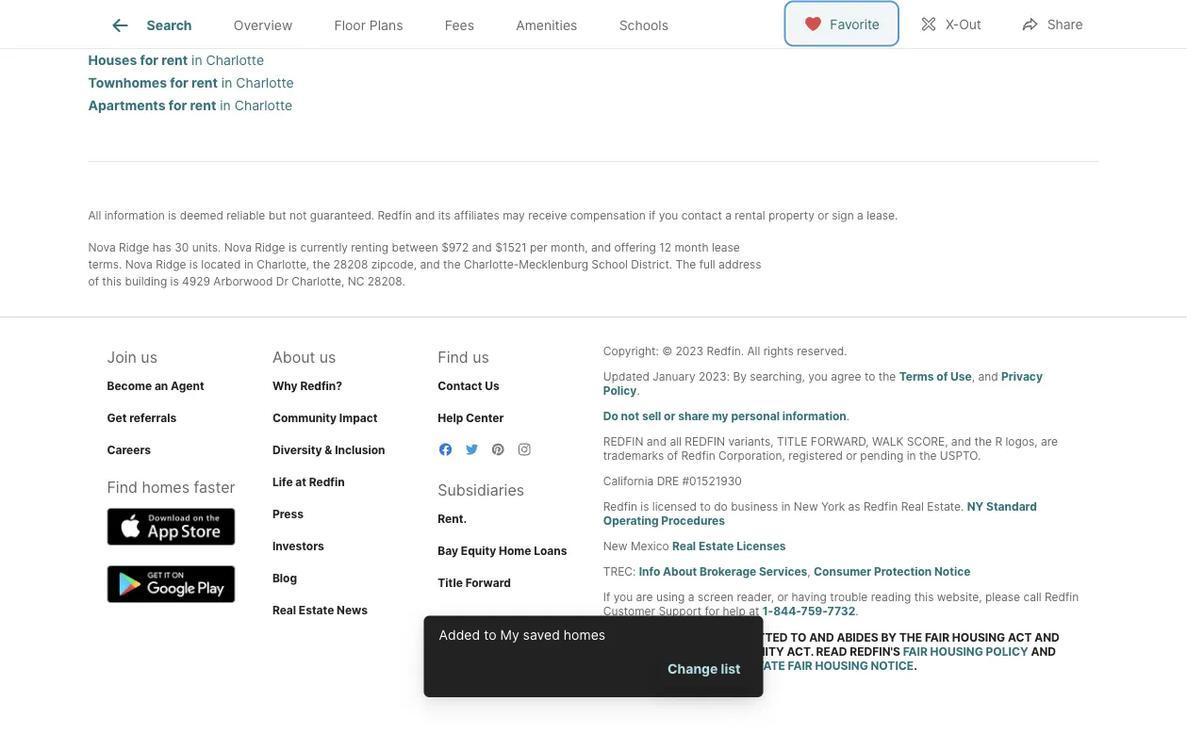 Task type: vqa. For each thing, say whether or not it's contained in the screenshot.
'Diversity & Inclusion' at the left bottom
yes



Task type: describe. For each thing, give the bounding box(es) containing it.
is up operating
[[641, 500, 649, 513]]

floor plans tab
[[313, 3, 424, 48]]

find for find us
[[438, 348, 468, 366]]

blog button
[[272, 572, 297, 586]]

this inside if you are using a screen reader, or having trouble reading this website, please call redfin customer support for help at
[[914, 590, 934, 604]]

all information is deemed reliable but not guaranteed. redfin and its affiliates may receive compensation if you contact a rental property or sign a lease.
[[88, 209, 898, 223]]

or left sign
[[818, 209, 829, 223]]

1 vertical spatial to
[[700, 500, 711, 513]]

the down $972
[[443, 258, 461, 272]]

0 horizontal spatial new
[[603, 539, 628, 553]]

and up read
[[809, 631, 834, 645]]

and left all
[[647, 435, 667, 448]]

redfin twitter image
[[464, 442, 479, 457]]

as
[[848, 500, 861, 513]]

find homes faster
[[107, 478, 235, 496]]

and right use
[[978, 370, 998, 383]]

currently
[[300, 241, 348, 255]]

1 horizontal spatial not
[[621, 409, 639, 423]]

. down fair housing policy
[[914, 660, 917, 673]]

offering
[[614, 241, 656, 255]]

added to my saved homes
[[439, 628, 606, 644]]

notice
[[935, 565, 971, 579]]

fair inside the redfin is committed to and abides by the fair housing act and equal opportunity act. read redfin's
[[925, 631, 950, 645]]

at inside if you are using a screen reader, or having trouble reading this website, please call redfin customer support for help at
[[749, 604, 759, 618]]

ny
[[967, 500, 984, 513]]

or inside if you are using a screen reader, or having trouble reading this website, please call redfin customer support for help at
[[777, 590, 788, 604]]

download the redfin app from the google play store image
[[107, 566, 235, 604]]

affiliates
[[454, 209, 500, 223]]

blog
[[272, 572, 297, 586]]

0 vertical spatial information
[[104, 209, 165, 223]]

condos for rent in charlotte
[[88, 29, 265, 45]]

read
[[816, 645, 847, 659]]

2 horizontal spatial real
[[901, 500, 924, 513]]

844-
[[773, 604, 801, 618]]

my
[[712, 409, 729, 423]]

of inside redfin and all redfin variants, title forward, walk score, and the r logos, are trademarks of redfin corporation, registered or pending in the uspto.
[[667, 449, 678, 463]]

support
[[659, 604, 702, 618]]

by
[[881, 631, 897, 645]]

for for condos
[[141, 29, 160, 45]]

redfin?
[[300, 380, 342, 393]]

fees
[[445, 17, 474, 33]]

the left r
[[975, 435, 992, 448]]

contact us button
[[438, 380, 500, 393]]

1-
[[763, 604, 773, 618]]

center
[[466, 412, 504, 425]]

real estate licenses link
[[672, 539, 786, 553]]

0 horizontal spatial homes
[[142, 478, 190, 496]]

redfin instagram image
[[517, 442, 532, 457]]

change list button
[[660, 652, 748, 686]]

redfin inside redfin and all redfin variants, title forward, walk score, and the r logos, are trademarks of redfin corporation, registered or pending in the uspto.
[[681, 449, 715, 463]]

community
[[272, 412, 337, 425]]

1 vertical spatial information
[[782, 409, 847, 423]]

a inside if you are using a screen reader, or having trouble reading this website, please call redfin customer support for help at
[[688, 590, 695, 604]]

rent for houses
[[162, 52, 188, 68]]

share
[[1047, 17, 1083, 33]]

download the redfin app on the apple app store image
[[107, 508, 235, 546]]

ny standard operating procedures
[[603, 500, 1037, 528]]

agent
[[171, 380, 204, 393]]

is up 4929
[[189, 258, 198, 272]]

redfin down &
[[309, 476, 345, 489]]

loans
[[534, 545, 567, 558]]

28208.
[[368, 275, 405, 289]]

fair down the act.
[[788, 660, 813, 673]]

redfin for is
[[660, 631, 701, 645]]

rent for townhomes
[[191, 74, 218, 91]]

about us
[[272, 348, 336, 366]]

us for join us
[[141, 348, 158, 366]]

favorite button
[[788, 4, 896, 43]]

amenities tab
[[495, 3, 598, 48]]

. down "updated"
[[637, 384, 640, 397]]

for for houses
[[140, 52, 158, 68]]

and up charlotte-
[[472, 241, 492, 255]]

townhomes for rent in charlotte apartments for rent in charlotte
[[88, 74, 294, 113]]

1 horizontal spatial you
[[659, 209, 678, 223]]

state
[[749, 660, 785, 673]]

renting
[[351, 241, 389, 255]]

an
[[155, 380, 168, 393]]

investors
[[272, 540, 324, 554]]

1 horizontal spatial estate
[[699, 539, 734, 553]]

the down "currently"
[[313, 258, 330, 272]]

updated january 2023: by searching, you agree to the terms of use , and
[[603, 370, 1002, 383]]

privacy policy link
[[603, 370, 1043, 397]]

0 horizontal spatial ,
[[808, 565, 811, 579]]

is left "currently"
[[289, 241, 297, 255]]

nc
[[348, 275, 364, 289]]

become an agent
[[107, 380, 204, 393]]

1 horizontal spatial nova
[[125, 258, 153, 272]]

28208
[[333, 258, 368, 272]]

california
[[603, 474, 654, 488]]

terms
[[899, 370, 934, 383]]

housing inside the redfin is committed to and abides by the fair housing act and equal opportunity act. read redfin's
[[952, 631, 1005, 645]]

townhomes
[[88, 74, 167, 91]]

careers
[[107, 444, 151, 457]]

change list
[[668, 661, 741, 677]]

reading
[[871, 590, 911, 604]]

address
[[719, 258, 761, 272]]

licenses
[[737, 539, 786, 553]]

amenities
[[516, 17, 577, 33]]

if
[[649, 209, 656, 223]]

redfin facebook image
[[438, 442, 453, 457]]

join
[[107, 348, 137, 366]]

reserved.
[[797, 344, 847, 358]]

us for about us
[[319, 348, 336, 366]]

my
[[500, 628, 519, 644]]

property
[[768, 209, 815, 223]]

30
[[175, 241, 189, 255]]

trec: info about brokerage services , consumer protection notice
[[603, 565, 971, 579]]

charlotte-
[[464, 258, 519, 272]]

the inside and the
[[660, 660, 683, 673]]

having
[[792, 590, 827, 604]]

bay
[[438, 545, 458, 558]]

fees tab
[[424, 3, 495, 48]]

fair housing policy link
[[903, 645, 1028, 659]]

2 horizontal spatial nova
[[224, 241, 252, 255]]

. up forward, at the right of page
[[847, 409, 850, 423]]

help
[[438, 412, 463, 425]]

1-844-759-7732 .
[[763, 604, 859, 618]]

website,
[[937, 590, 982, 604]]

terms of use link
[[899, 370, 972, 383]]

search link
[[109, 14, 192, 37]]

0 horizontal spatial about
[[272, 348, 315, 366]]

are inside redfin and all redfin variants, title forward, walk score, and the r logos, are trademarks of redfin corporation, registered or pending in the uspto.
[[1041, 435, 1058, 448]]

$1521
[[495, 241, 527, 255]]

notice
[[871, 660, 914, 673]]

for inside if you are using a screen reader, or having trouble reading this website, please call redfin customer support for help at
[[705, 604, 720, 618]]

1 horizontal spatial about
[[663, 565, 697, 579]]

added
[[439, 628, 480, 644]]

2 horizontal spatial ridge
[[255, 241, 285, 255]]

do
[[603, 409, 618, 423]]

life
[[272, 476, 293, 489]]

charlotte for condos for rent in charlotte
[[207, 29, 265, 45]]

join us
[[107, 348, 158, 366]]

us for find us
[[473, 348, 489, 366]]

call
[[1024, 590, 1042, 604]]

guaranteed.
[[310, 209, 375, 223]]

copyright: © 2023 redfin. all rights reserved.
[[603, 344, 847, 358]]

the inside the redfin is committed to and abides by the fair housing act and equal opportunity act. read redfin's
[[899, 631, 922, 645]]

apartments
[[88, 97, 166, 113]]

1 vertical spatial charlotte,
[[292, 275, 344, 289]]

month,
[[551, 241, 588, 255]]

policy
[[986, 645, 1028, 659]]

standard
[[986, 500, 1037, 513]]

in inside redfin and all redfin variants, title forward, walk score, and the r logos, are trademarks of redfin corporation, registered or pending in the uspto.
[[907, 449, 916, 463]]

r
[[995, 435, 1002, 448]]

abides
[[837, 631, 879, 645]]

redfin up between on the left of page
[[378, 209, 412, 223]]

customer
[[603, 604, 655, 618]]



Task type: locate. For each thing, give the bounding box(es) containing it.
redfin up trademarks
[[603, 435, 644, 448]]

this
[[102, 275, 122, 289], [914, 590, 934, 604]]

0 vertical spatial at
[[295, 476, 306, 489]]

and left its
[[415, 209, 435, 223]]

alert containing added to my saved homes
[[424, 616, 763, 698]]

you
[[659, 209, 678, 223], [808, 370, 828, 383], [614, 590, 633, 604]]

or
[[818, 209, 829, 223], [664, 409, 676, 423], [846, 449, 857, 463], [777, 590, 788, 604]]

redfin up equal
[[660, 631, 701, 645]]

homes up download the redfin app on the apple app store image
[[142, 478, 190, 496]]

1 vertical spatial are
[[636, 590, 653, 604]]

0 horizontal spatial this
[[102, 275, 122, 289]]

of left use
[[937, 370, 948, 383]]

1 vertical spatial estate
[[299, 604, 334, 618]]

alert
[[424, 616, 763, 698]]

1 horizontal spatial new
[[794, 500, 818, 513]]

to inside alert
[[484, 628, 496, 644]]

tab list containing search
[[88, 0, 705, 48]]

january
[[653, 370, 696, 383]]

1 vertical spatial find
[[107, 478, 138, 496]]

equal housing opportunity image
[[603, 630, 649, 675]]

ridge left has
[[119, 241, 149, 255]]

, left privacy
[[972, 370, 975, 383]]

0 vertical spatial homes
[[142, 478, 190, 496]]

units.
[[192, 241, 221, 255]]

1 vertical spatial ,
[[808, 565, 811, 579]]

the
[[676, 258, 696, 272]]

0 vertical spatial you
[[659, 209, 678, 223]]

ridge down has
[[156, 258, 186, 272]]

is
[[703, 631, 714, 645]]

and right act
[[1035, 631, 1060, 645]]

why redfin?
[[272, 380, 342, 393]]

is left 4929
[[170, 275, 179, 289]]

information down privacy policy
[[782, 409, 847, 423]]

0 vertical spatial the
[[899, 631, 922, 645]]

search
[[147, 17, 192, 33]]

redfin right as
[[864, 500, 898, 513]]

about up "using"
[[663, 565, 697, 579]]

redfin down all
[[681, 449, 715, 463]]

york
[[821, 500, 845, 513]]

floor
[[334, 17, 366, 33]]

1 us from the left
[[141, 348, 158, 366]]

0 horizontal spatial a
[[688, 590, 695, 604]]

this down the terms.
[[102, 275, 122, 289]]

the left terms
[[879, 370, 896, 383]]

a up support
[[688, 590, 695, 604]]

2 vertical spatial of
[[667, 449, 678, 463]]

not
[[289, 209, 307, 223], [621, 409, 639, 423]]

real estate news button
[[272, 604, 368, 618]]

for
[[141, 29, 160, 45], [140, 52, 158, 68], [170, 74, 188, 91], [169, 97, 187, 113], [705, 604, 720, 618]]

, up having
[[808, 565, 811, 579]]

the
[[313, 258, 330, 272], [443, 258, 461, 272], [879, 370, 896, 383], [975, 435, 992, 448], [919, 449, 937, 463]]

to
[[791, 631, 807, 645]]

nova up building
[[125, 258, 153, 272]]

use
[[951, 370, 972, 383]]

dr
[[276, 275, 288, 289]]

are right 'logos,'
[[1041, 435, 1058, 448]]

x-
[[946, 17, 959, 33]]

real down procedures
[[672, 539, 696, 553]]

redfin right call
[[1045, 590, 1079, 604]]

0 horizontal spatial estate
[[299, 604, 334, 618]]

0 vertical spatial all
[[88, 209, 101, 223]]

the right by
[[899, 631, 922, 645]]

help center
[[438, 412, 504, 425]]

to left my
[[484, 628, 496, 644]]

or up 844-
[[777, 590, 788, 604]]

us up "us"
[[473, 348, 489, 366]]

is left deemed
[[168, 209, 177, 223]]

1 horizontal spatial a
[[725, 209, 732, 223]]

2 vertical spatial real
[[272, 604, 296, 618]]

1 vertical spatial the
[[660, 660, 683, 673]]

this right reading
[[914, 590, 934, 604]]

0 horizontal spatial of
[[88, 275, 99, 289]]

protection
[[874, 565, 932, 579]]

for for townhomes
[[170, 74, 188, 91]]

homes inside alert
[[564, 628, 606, 644]]

about up the why on the bottom left
[[272, 348, 315, 366]]

2 horizontal spatial to
[[865, 370, 875, 383]]

schools tab
[[598, 3, 689, 48]]

0 horizontal spatial not
[[289, 209, 307, 223]]

act.
[[787, 645, 814, 659]]

title forward
[[438, 577, 511, 590]]

not right but
[[289, 209, 307, 223]]

redfin
[[603, 435, 644, 448], [685, 435, 725, 448], [660, 631, 701, 645]]

services
[[759, 565, 808, 579]]

york
[[715, 660, 747, 673]]

0 vertical spatial about
[[272, 348, 315, 366]]

x-out
[[946, 17, 981, 33]]

and down between on the left of page
[[420, 258, 440, 272]]

updated
[[603, 370, 650, 383]]

houses for rent in charlotte
[[88, 52, 264, 68]]

redfin inside if you are using a screen reader, or having trouble reading this website, please call redfin customer support for help at
[[1045, 590, 1079, 604]]

info
[[639, 565, 660, 579]]

homes
[[142, 478, 190, 496], [564, 628, 606, 644]]

logos,
[[1006, 435, 1038, 448]]

redfin for and
[[603, 435, 644, 448]]

charlotte for houses for rent in charlotte
[[206, 52, 264, 68]]

or right sell
[[664, 409, 676, 423]]

rights
[[763, 344, 794, 358]]

all
[[88, 209, 101, 223], [747, 344, 760, 358]]

housing left 'policy'
[[930, 645, 983, 659]]

not right do
[[621, 409, 639, 423]]

rent for condos
[[163, 29, 189, 45]]

please
[[985, 590, 1020, 604]]

information up has
[[104, 209, 165, 223]]

personal
[[731, 409, 780, 423]]

1 horizontal spatial us
[[319, 348, 336, 366]]

1 horizontal spatial at
[[749, 604, 759, 618]]

1 horizontal spatial information
[[782, 409, 847, 423]]

faster
[[194, 478, 235, 496]]

a left rental
[[725, 209, 732, 223]]

1 vertical spatial this
[[914, 590, 934, 604]]

1 horizontal spatial the
[[899, 631, 922, 645]]

ny standard operating procedures link
[[603, 500, 1037, 528]]

become an agent button
[[107, 380, 204, 393]]

2 horizontal spatial of
[[937, 370, 948, 383]]

variants,
[[728, 435, 774, 448]]

0 horizontal spatial the
[[660, 660, 683, 673]]

us up 'redfin?'
[[319, 348, 336, 366]]

diversity & inclusion
[[272, 444, 385, 457]]

all up the terms.
[[88, 209, 101, 223]]

fair up notice
[[903, 645, 928, 659]]

and inside and the
[[1031, 645, 1056, 659]]

to right the agree
[[865, 370, 875, 383]]

brokerage
[[700, 565, 756, 579]]

charlotte, up dr
[[257, 258, 310, 272]]

. down trouble
[[856, 604, 859, 618]]

2 horizontal spatial a
[[857, 209, 864, 223]]

2 horizontal spatial us
[[473, 348, 489, 366]]

0 vertical spatial are
[[1041, 435, 1058, 448]]

by
[[733, 370, 747, 383]]

0 vertical spatial ,
[[972, 370, 975, 383]]

nova up the terms.
[[88, 241, 116, 255]]

1 horizontal spatial ,
[[972, 370, 975, 383]]

the down equal
[[660, 660, 683, 673]]

this inside nova ridge has 30 units. nova ridge is currently renting between $972 and $1521 per month, and offering  12 month lease terms. nova ridge is located in charlotte, the 28208 zipcode, and the charlotte-mecklenburg school district. the full address of this building is 4929 arborwood dr charlotte, nc 28208.
[[102, 275, 122, 289]]

redfin and all redfin variants, title forward, walk score, and the r logos, are trademarks of redfin corporation, registered or pending in the uspto.
[[603, 435, 1058, 463]]

2 horizontal spatial you
[[808, 370, 828, 383]]

get referrals button
[[107, 412, 176, 425]]

nova up the located
[[224, 241, 252, 255]]

new up the trec:
[[603, 539, 628, 553]]

2 vertical spatial to
[[484, 628, 496, 644]]

fair housing policy
[[903, 645, 1028, 659]]

1 horizontal spatial to
[[700, 500, 711, 513]]

uspto.
[[940, 449, 981, 463]]

3 us from the left
[[473, 348, 489, 366]]

licensed
[[652, 500, 697, 513]]

0 horizontal spatial are
[[636, 590, 653, 604]]

press
[[272, 508, 304, 521]]

find up 'contact'
[[438, 348, 468, 366]]

#01521930
[[682, 474, 742, 488]]

©
[[662, 344, 672, 358]]

equal
[[660, 645, 699, 659]]

0 horizontal spatial all
[[88, 209, 101, 223]]

0 horizontal spatial at
[[295, 476, 306, 489]]

1 horizontal spatial ridge
[[156, 258, 186, 272]]

new mexico real estate licenses
[[603, 539, 786, 553]]

0 vertical spatial find
[[438, 348, 468, 366]]

1-844-759-7732 link
[[763, 604, 856, 618]]

of down all
[[667, 449, 678, 463]]

759-
[[801, 604, 828, 618]]

you up "customer"
[[614, 590, 633, 604]]

to left 'do'
[[700, 500, 711, 513]]

estate left news
[[299, 604, 334, 618]]

1 vertical spatial of
[[937, 370, 948, 383]]

0 vertical spatial charlotte,
[[257, 258, 310, 272]]

trouble
[[830, 590, 868, 604]]

tab list
[[88, 0, 705, 48]]

are up "customer"
[[636, 590, 653, 604]]

estate up info about brokerage services link
[[699, 539, 734, 553]]

and up school
[[591, 241, 611, 255]]

are inside if you are using a screen reader, or having trouble reading this website, please call redfin customer support for help at
[[636, 590, 653, 604]]

and up 'uspto.'
[[951, 435, 971, 448]]

2 vertical spatial you
[[614, 590, 633, 604]]

1 horizontal spatial real
[[672, 539, 696, 553]]

compensation
[[570, 209, 646, 223]]

saved
[[523, 628, 560, 644]]

at left '1-'
[[749, 604, 759, 618]]

1 vertical spatial at
[[749, 604, 759, 618]]

0 vertical spatial this
[[102, 275, 122, 289]]

0 vertical spatial estate
[[699, 539, 734, 553]]

a
[[725, 209, 732, 223], [857, 209, 864, 223], [688, 590, 695, 604]]

redfin down share
[[685, 435, 725, 448]]

forward,
[[811, 435, 869, 448]]

list
[[721, 661, 741, 677]]

home
[[499, 545, 531, 558]]

or down forward, at the right of page
[[846, 449, 857, 463]]

you right if
[[659, 209, 678, 223]]

find down careers button
[[107, 478, 138, 496]]

0 horizontal spatial find
[[107, 478, 138, 496]]

2 us from the left
[[319, 348, 336, 366]]

1 vertical spatial about
[[663, 565, 697, 579]]

1 horizontal spatial all
[[747, 344, 760, 358]]

find for find homes faster
[[107, 478, 138, 496]]

of inside nova ridge has 30 units. nova ridge is currently renting between $972 and $1521 per month, and offering  12 month lease terms. nova ridge is located in charlotte, the 28208 zipcode, and the charlotte-mecklenburg school district. the full address of this building is 4929 arborwood dr charlotte, nc 28208.
[[88, 275, 99, 289]]

1 vertical spatial all
[[747, 344, 760, 358]]

mexico
[[631, 539, 669, 553]]

1 horizontal spatial homes
[[564, 628, 606, 644]]

become
[[107, 380, 152, 393]]

and down act
[[1031, 645, 1056, 659]]

you down reserved.
[[808, 370, 828, 383]]

us right join
[[141, 348, 158, 366]]

fair up fair housing policy link on the bottom of the page
[[925, 631, 950, 645]]

0 horizontal spatial us
[[141, 348, 158, 366]]

the down score,
[[919, 449, 937, 463]]

of down the terms.
[[88, 275, 99, 289]]

you inside if you are using a screen reader, or having trouble reading this website, please call redfin customer support for help at
[[614, 590, 633, 604]]

school
[[592, 258, 628, 272]]

0 vertical spatial to
[[865, 370, 875, 383]]

redfin up operating
[[603, 500, 637, 513]]

overview tab
[[213, 3, 313, 48]]

charlotte for townhomes for rent in charlotte apartments for rent in charlotte
[[236, 74, 294, 91]]

1 horizontal spatial of
[[667, 449, 678, 463]]

0 horizontal spatial nova
[[88, 241, 116, 255]]

1 horizontal spatial are
[[1041, 435, 1058, 448]]

using
[[656, 590, 685, 604]]

charlotte, down "currently"
[[292, 275, 344, 289]]

1 vertical spatial homes
[[564, 628, 606, 644]]

in inside nova ridge has 30 units. nova ridge is currently renting between $972 and $1521 per month, and offering  12 month lease terms. nova ridge is located in charlotte, the 28208 zipcode, and the charlotte-mecklenburg school district. the full address of this building is 4929 arborwood dr charlotte, nc 28208.
[[244, 258, 253, 272]]

housing up fair housing policy link on the bottom of the page
[[952, 631, 1005, 645]]

1 vertical spatial not
[[621, 409, 639, 423]]

1 vertical spatial you
[[808, 370, 828, 383]]

why redfin? button
[[272, 380, 342, 393]]

redfin's
[[850, 645, 900, 659]]

2023
[[676, 344, 704, 358]]

real down the blog button
[[272, 604, 296, 618]]

redfin pinterest image
[[491, 442, 506, 457]]

opportunity
[[701, 645, 784, 659]]

0 horizontal spatial real
[[272, 604, 296, 618]]

charlotte
[[207, 29, 265, 45], [206, 52, 264, 68], [236, 74, 294, 91], [235, 97, 293, 113]]

procedures
[[661, 514, 725, 528]]

0 vertical spatial of
[[88, 275, 99, 289]]

housing down read
[[815, 660, 868, 673]]

1 horizontal spatial find
[[438, 348, 468, 366]]

redfin inside the redfin is committed to and abides by the fair housing act and equal opportunity act. read redfin's
[[660, 631, 701, 645]]

has
[[152, 241, 171, 255]]

favorite
[[830, 17, 880, 33]]

new left york
[[794, 500, 818, 513]]

0 horizontal spatial information
[[104, 209, 165, 223]]

all left rights
[[747, 344, 760, 358]]

or inside redfin and all redfin variants, title forward, walk score, and the r logos, are trademarks of redfin corporation, registered or pending in the uspto.
[[846, 449, 857, 463]]

homes right saved
[[564, 628, 606, 644]]

score,
[[907, 435, 948, 448]]

0 horizontal spatial ridge
[[119, 241, 149, 255]]

0 vertical spatial not
[[289, 209, 307, 223]]

a right sign
[[857, 209, 864, 223]]

0 horizontal spatial to
[[484, 628, 496, 644]]

1 horizontal spatial this
[[914, 590, 934, 604]]

share
[[678, 409, 709, 423]]

0 horizontal spatial you
[[614, 590, 633, 604]]

1 vertical spatial new
[[603, 539, 628, 553]]

located
[[201, 258, 241, 272]]

1 vertical spatial real
[[672, 539, 696, 553]]

real left estate. in the bottom right of the page
[[901, 500, 924, 513]]

mecklenburg
[[519, 258, 588, 272]]

0 vertical spatial real
[[901, 500, 924, 513]]

title
[[777, 435, 808, 448]]

operating
[[603, 514, 659, 528]]

ridge down but
[[255, 241, 285, 255]]

act
[[1008, 631, 1032, 645]]

pending
[[860, 449, 904, 463]]

at right life
[[295, 476, 306, 489]]

0 vertical spatial new
[[794, 500, 818, 513]]



